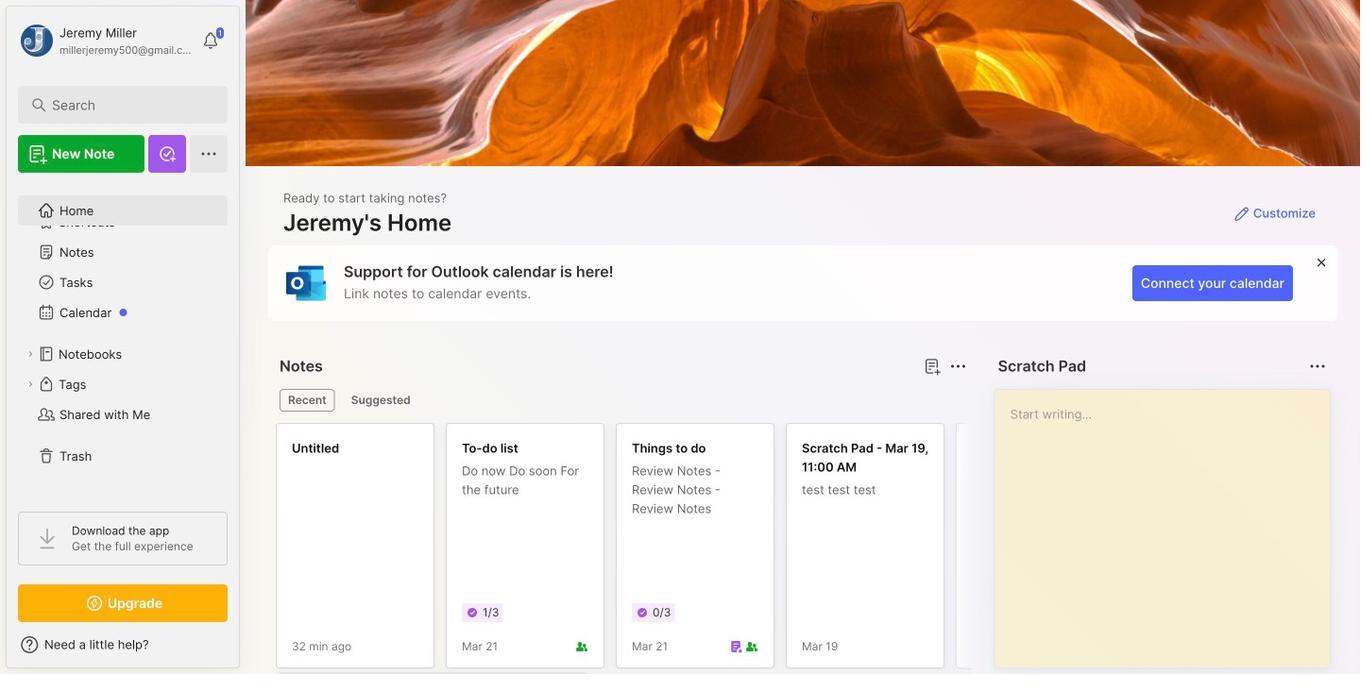 Task type: vqa. For each thing, say whether or not it's contained in the screenshot.
TREE inside MAIN element
yes



Task type: describe. For each thing, give the bounding box(es) containing it.
more actions image
[[1307, 355, 1329, 378]]

Search text field
[[52, 96, 203, 114]]

expand tags image
[[25, 379, 36, 390]]

none search field inside main element
[[52, 94, 203, 116]]

Start writing… text field
[[1011, 390, 1329, 653]]

1 tab from the left
[[280, 389, 335, 412]]



Task type: locate. For each thing, give the bounding box(es) containing it.
tree
[[7, 184, 239, 495]]

1 horizontal spatial tab
[[343, 389, 419, 412]]

More actions field
[[1305, 353, 1331, 380]]

expand notebooks image
[[25, 349, 36, 360]]

0 horizontal spatial tab
[[280, 389, 335, 412]]

Account field
[[18, 22, 193, 60]]

row group
[[276, 423, 1360, 675]]

tab list
[[280, 389, 964, 412]]

None search field
[[52, 94, 203, 116]]

tree inside main element
[[7, 184, 239, 495]]

tab
[[280, 389, 335, 412], [343, 389, 419, 412]]

click to collapse image
[[239, 640, 253, 662]]

main element
[[0, 0, 246, 675]]

2 tab from the left
[[343, 389, 419, 412]]

WHAT'S NEW field
[[7, 630, 239, 660]]



